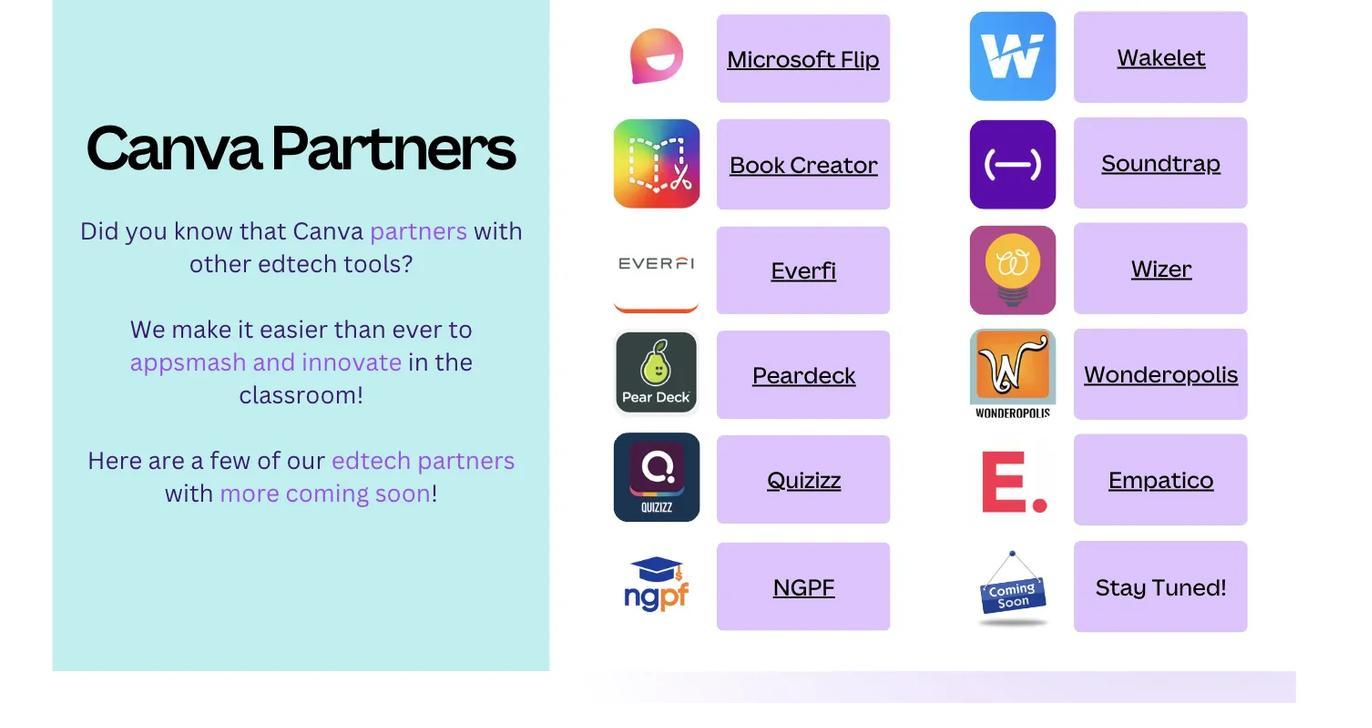 Task type: vqa. For each thing, say whether or not it's contained in the screenshot.
Learn
no



Task type: describe. For each thing, give the bounding box(es) containing it.
stay
[[1096, 571, 1147, 602]]

with other edtech tools?
[[189, 214, 523, 279]]

wizer
[[1132, 253, 1192, 283]]

everfi link
[[771, 255, 837, 285]]

soundtrap
[[1102, 147, 1221, 178]]

flip
[[841, 43, 880, 74]]

tools?
[[343, 247, 414, 279]]

soon
[[375, 477, 431, 509]]

everfi
[[771, 255, 837, 285]]

0 horizontal spatial canva
[[85, 108, 261, 182]]

to
[[449, 313, 473, 345]]

0 vertical spatial partners
[[370, 214, 468, 247]]

ngpf link
[[773, 571, 835, 602]]

we make it easier than ever to appsmash and innovate
[[130, 313, 473, 378]]

tune​d!
[[1152, 571, 1227, 602]]

you
[[125, 214, 168, 247]]

we
[[130, 313, 165, 345]]

book creator link
[[730, 149, 878, 180]]

our
[[286, 444, 326, 476]]

book creator
[[730, 149, 878, 180]]

did you know that canva partners
[[80, 214, 468, 247]]

and
[[253, 345, 296, 378]]

are
[[148, 444, 185, 476]]

quizizz link
[[767, 464, 841, 495]]

wonderopolis link
[[1084, 359, 1239, 389]]

with inside with other edtech tools?
[[474, 214, 523, 247]]

it
[[238, 313, 254, 345]]

partners inside here are a few of our edtech partners with more coming soon !
[[417, 444, 515, 476]]

edtech inside with other edtech tools?
[[258, 247, 338, 279]]

flip link
[[841, 43, 880, 74]]

empatico link
[[1109, 464, 1214, 495]]

canva partners
[[85, 108, 514, 182]]

!
[[431, 477, 438, 509]]



Task type: locate. For each thing, give the bounding box(es) containing it.
the
[[435, 345, 473, 378]]

ngpf
[[773, 571, 835, 602]]

a
[[191, 444, 204, 476]]

quizizz
[[767, 464, 841, 495]]

partners up tools?
[[370, 214, 468, 247]]

did
[[80, 214, 119, 247]]

appsmash
[[130, 345, 247, 378]]

partners up ! at the left bottom of the page
[[417, 444, 515, 476]]

of
[[257, 444, 281, 476]]

wonderopolis
[[1084, 359, 1239, 389]]

other
[[189, 247, 252, 279]]

in the classroom!
[[239, 345, 473, 411]]

know
[[174, 214, 233, 247]]

that
[[239, 214, 287, 247]]

microsoft
[[727, 43, 836, 74]]

peardeck link
[[752, 359, 856, 390]]

easier
[[260, 313, 328, 345]]

1 horizontal spatial canva
[[293, 214, 364, 247]]

edtech down 'did you know that canva partners'
[[258, 247, 338, 279]]

classroom!
[[239, 378, 364, 411]]

innovate
[[302, 345, 402, 378]]

partners
[[370, 214, 468, 247], [417, 444, 515, 476]]

coming
[[285, 477, 369, 509]]

0 vertical spatial edtech
[[258, 247, 338, 279]]

wizer link
[[1132, 253, 1192, 283]]

1 horizontal spatial with
[[474, 214, 523, 247]]

canva up you
[[85, 108, 261, 182]]

microsoft flip
[[727, 43, 880, 74]]

peardeck
[[752, 359, 856, 390]]

edtech
[[258, 247, 338, 279], [331, 444, 411, 476]]

creator
[[790, 149, 878, 180]]

canva up tools?
[[293, 214, 364, 247]]

make
[[171, 313, 232, 345]]

soundtrap link
[[1102, 147, 1221, 178]]

book
[[730, 149, 785, 180]]

edtech inside here are a few of our edtech partners with more coming soon !
[[331, 444, 411, 476]]

here are a few of our edtech partners with more coming soon !
[[87, 444, 515, 509]]

wakelet link
[[1118, 42, 1206, 72]]

with
[[474, 214, 523, 247], [164, 477, 214, 509]]

1 vertical spatial with
[[164, 477, 214, 509]]

0 vertical spatial with
[[474, 214, 523, 247]]

partners
[[270, 108, 514, 182]]

0 horizontal spatial with
[[164, 477, 214, 509]]

ever
[[392, 313, 443, 345]]

few
[[210, 444, 251, 476]]

0 vertical spatial canva
[[85, 108, 261, 182]]

edtech up the soon
[[331, 444, 411, 476]]

empatico
[[1109, 464, 1214, 495]]

1 vertical spatial partners
[[417, 444, 515, 476]]

more
[[220, 477, 280, 509]]

in
[[408, 345, 429, 378]]

here
[[87, 444, 142, 476]]

canva
[[85, 108, 261, 182], [293, 214, 364, 247]]

wakelet
[[1118, 42, 1206, 72]]

stay tune​d!
[[1096, 571, 1227, 602]]

1 vertical spatial edtech
[[331, 444, 411, 476]]

1 vertical spatial canva
[[293, 214, 364, 247]]

than
[[334, 313, 386, 345]]

with inside here are a few of our edtech partners with more coming soon !
[[164, 477, 214, 509]]



